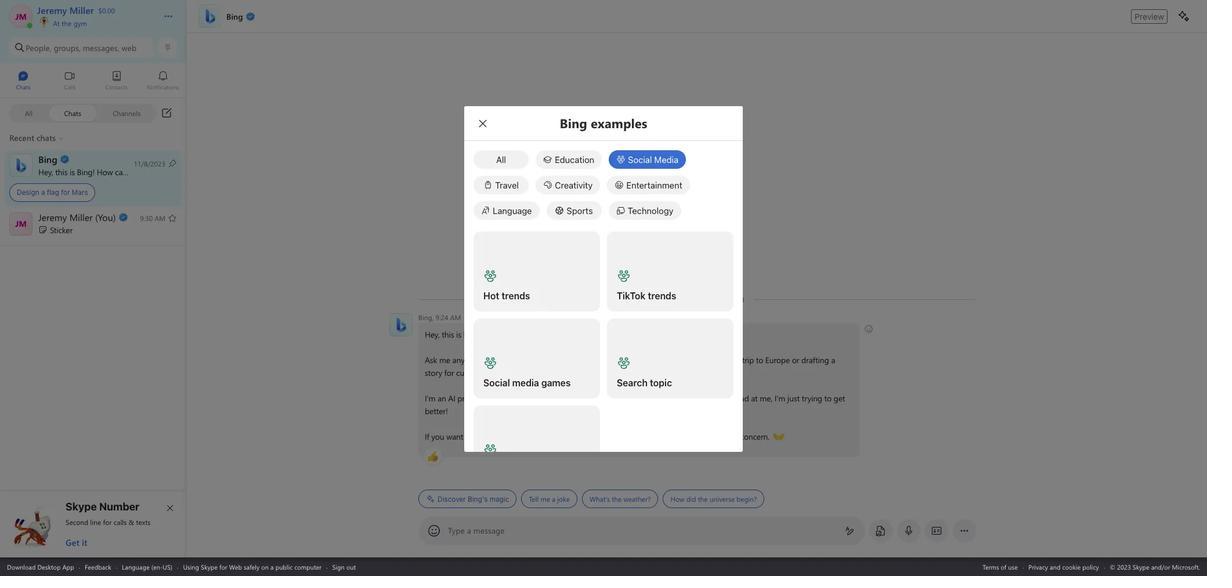 Task type: vqa. For each thing, say whether or not it's contained in the screenshot.
some
no



Task type: describe. For each thing, give the bounding box(es) containing it.
bing, 9:24 am
[[419, 313, 461, 322]]

vegan
[[568, 355, 589, 366]]

magic
[[490, 495, 509, 504]]

2 get from the left
[[834, 393, 846, 404]]

hey, this is bing
[[425, 329, 480, 340]]

ask
[[425, 355, 437, 366]]

want inside ask me any type of question, like finding vegan restaurants in cambridge, itinerary for your trip to europe or drafting a story for curious kids. in groups, remember to mention me with @bing. i'm an ai preview, so i'm still learning. sometimes i might say something weird. don't get mad at me, i'm just trying to get better! if you want to start over, type
[[447, 431, 464, 442]]

tiktok
[[617, 291, 646, 301]]

learning.
[[525, 393, 554, 404]]

a right on
[[271, 563, 274, 572]]

at the gym button
[[37, 16, 152, 28]]

download
[[7, 563, 36, 572]]

safely
[[244, 563, 260, 572]]

story
[[425, 368, 442, 379]]

texts
[[136, 518, 151, 527]]

this for hey, this is bing ! how can i help you today?
[[55, 166, 68, 177]]

itinerary
[[682, 355, 711, 366]]

me left any
[[439, 355, 451, 366]]

groups, inside ask me any type of question, like finding vegan restaurants in cambridge, itinerary for your trip to europe or drafting a story for curious kids. in groups, remember to mention me with @bing. i'm an ai preview, so i'm still learning. sometimes i might say something weird. don't get mad at me, i'm just trying to get better! if you want to start over, type
[[510, 368, 536, 379]]

desktop
[[37, 563, 61, 572]]

mad
[[734, 393, 749, 404]]

3 i'm from the left
[[775, 393, 786, 404]]

if
[[425, 431, 429, 442]]

for right "flag"
[[61, 188, 70, 197]]

at
[[751, 393, 758, 404]]

2 horizontal spatial you
[[588, 431, 601, 442]]

type a message
[[448, 525, 505, 536]]

a right type
[[467, 525, 471, 536]]

is for hey, this is bing
[[456, 329, 462, 340]]

bing for hey, this is bing
[[464, 329, 480, 340]]

media
[[655, 154, 679, 165]]

privacy and cookie policy
[[1029, 563, 1100, 572]]

an
[[438, 393, 446, 404]]

creativity
[[555, 180, 593, 190]]

social for social media
[[628, 154, 652, 165]]

this for hey, this is bing
[[442, 329, 454, 340]]

a inside ask me any type of question, like finding vegan restaurants in cambridge, itinerary for your trip to europe or drafting a story for curious kids. in groups, remember to mention me with @bing. i'm an ai preview, so i'm still learning. sometimes i might say something weird. don't get mad at me, i'm just trying to get better! if you want to start over, type
[[832, 355, 836, 366]]

preview,
[[458, 393, 486, 404]]

finding
[[541, 355, 566, 366]]

&
[[129, 518, 134, 527]]

using skype for web safely on a public computer
[[183, 563, 322, 572]]

to left 'give'
[[622, 431, 629, 442]]

public
[[276, 563, 293, 572]]

am
[[450, 313, 461, 322]]

terms
[[983, 563, 1000, 572]]

ai
[[448, 393, 456, 404]]

trip
[[742, 355, 754, 366]]

skype number element
[[10, 501, 177, 549]]

design
[[17, 188, 39, 197]]

discover
[[438, 495, 466, 504]]

use
[[1009, 563, 1018, 572]]

of inside ask me any type of question, like finding vegan restaurants in cambridge, itinerary for your trip to europe or drafting a story for curious kids. in groups, remember to mention me with @bing. i'm an ai preview, so i'm still learning. sometimes i might say something weird. don't get mad at me, i'm just trying to get better! if you want to start over, type
[[484, 355, 491, 366]]

social media
[[628, 154, 679, 165]]

what's
[[590, 495, 610, 504]]

over,
[[493, 431, 509, 442]]

concern.
[[741, 431, 770, 442]]

can
[[115, 166, 127, 177]]

to down vegan
[[576, 368, 583, 379]]

games
[[542, 378, 571, 388]]

and
[[1050, 563, 1061, 572]]

what's the weather?
[[590, 495, 651, 504]]

to right trip
[[756, 355, 764, 366]]

second line for calls & texts
[[66, 518, 151, 527]]

1 vertical spatial just
[[696, 431, 709, 442]]

hey, this is bing ! how can i help you today?
[[38, 166, 191, 177]]

trends for tiktok trends
[[648, 291, 677, 301]]

language for language (en-us)
[[122, 563, 150, 572]]

preview
[[1135, 11, 1165, 21]]

.
[[561, 431, 563, 442]]

begin?
[[737, 495, 757, 504]]

so
[[488, 393, 496, 404]]

calls
[[114, 518, 127, 527]]

in
[[631, 355, 638, 366]]

tell me a joke
[[529, 495, 570, 504]]

in
[[501, 368, 508, 379]]

get
[[66, 537, 79, 549]]

language for language
[[493, 205, 532, 216]]

for left your
[[713, 355, 723, 366]]

social for social media games
[[484, 378, 510, 388]]

cookie
[[1063, 563, 1081, 572]]

2 want from the left
[[603, 431, 620, 442]]

message
[[474, 525, 505, 536]]

universe
[[710, 495, 735, 504]]

for inside skype number element
[[103, 518, 112, 527]]

hot
[[484, 291, 500, 301]]

joke
[[558, 495, 570, 504]]

us)
[[163, 563, 172, 572]]

0 vertical spatial i
[[129, 166, 131, 177]]

0 horizontal spatial you
[[151, 166, 164, 177]]

for left web
[[219, 563, 227, 572]]

2 horizontal spatial the
[[698, 495, 708, 504]]

me right 'give'
[[648, 431, 659, 442]]

!
[[93, 166, 95, 177]]

today?
[[166, 166, 189, 177]]

give
[[631, 431, 646, 442]]

technology
[[628, 205, 674, 216]]

remember
[[538, 368, 574, 379]]

1 vertical spatial of
[[1001, 563, 1007, 572]]

using
[[183, 563, 199, 572]]

at the gym
[[51, 19, 87, 28]]

or
[[792, 355, 800, 366]]

me inside 'button'
[[541, 495, 550, 504]]

to left start at bottom left
[[466, 431, 473, 442]]

trends for hot trends
[[502, 291, 530, 301]]

1 horizontal spatial skype
[[201, 563, 218, 572]]

report
[[711, 431, 732, 442]]



Task type: locate. For each thing, give the bounding box(es) containing it.
0 horizontal spatial i'm
[[425, 393, 436, 404]]

want left 'give'
[[603, 431, 620, 442]]

channels
[[113, 108, 141, 118]]

0 horizontal spatial groups,
[[54, 42, 81, 53]]

1 horizontal spatial i
[[597, 393, 599, 404]]

trends
[[502, 291, 530, 301], [648, 291, 677, 301]]

just left 'report'
[[696, 431, 709, 442]]

0 horizontal spatial is
[[70, 166, 75, 177]]

(en-
[[151, 563, 163, 572]]

0 horizontal spatial i
[[129, 166, 131, 177]]

for
[[61, 188, 70, 197], [713, 355, 723, 366], [445, 368, 454, 379], [103, 518, 112, 527], [219, 563, 227, 572]]

question,
[[493, 355, 525, 366]]

the right at
[[62, 19, 72, 28]]

0 vertical spatial groups,
[[54, 42, 81, 53]]

1 horizontal spatial social
[[628, 154, 652, 165]]

bing for hey, this is bing ! how can i help you today?
[[77, 166, 93, 177]]

the for at
[[62, 19, 72, 28]]

weird.
[[677, 393, 697, 404]]

1 vertical spatial groups,
[[510, 368, 536, 379]]

all left chats
[[25, 108, 33, 118]]

entertainment
[[627, 180, 683, 190]]

a right drafting
[[832, 355, 836, 366]]

get right trying on the bottom right of page
[[834, 393, 846, 404]]

hey, up design a flag for mars
[[38, 166, 53, 177]]

chats
[[64, 108, 81, 118]]

0 horizontal spatial hey,
[[38, 166, 53, 177]]

something
[[637, 393, 675, 404]]

a inside 'button'
[[552, 495, 556, 504]]

you right if at the bottom left of the page
[[588, 431, 601, 442]]

your
[[725, 355, 740, 366]]

language
[[493, 205, 532, 216], [122, 563, 150, 572]]

say
[[624, 393, 635, 404]]

with
[[630, 368, 645, 379]]

1 i'm from the left
[[425, 393, 436, 404]]

me
[[439, 355, 451, 366], [617, 368, 628, 379], [648, 431, 659, 442], [541, 495, 550, 504]]

me left with
[[617, 368, 628, 379]]

1 horizontal spatial language
[[493, 205, 532, 216]]

sticker
[[50, 224, 73, 235]]

using skype for web safely on a public computer link
[[183, 563, 322, 572]]

1 vertical spatial bing
[[464, 329, 480, 340]]

is for hey, this is bing ! how can i help you today?
[[70, 166, 75, 177]]

want left start at bottom left
[[447, 431, 464, 442]]

2 trends from the left
[[648, 291, 677, 301]]

0 horizontal spatial trends
[[502, 291, 530, 301]]

(smileeyes)
[[579, 329, 617, 340]]

tiktok trends
[[617, 291, 677, 301]]

0 horizontal spatial how
[[97, 166, 113, 177]]

the right the 'did' at the right
[[698, 495, 708, 504]]

i
[[129, 166, 131, 177], [597, 393, 599, 404]]

i'm right so at the left
[[498, 393, 509, 404]]

europe
[[766, 355, 790, 366]]

get it
[[66, 537, 87, 549]]

social up so at the left
[[484, 378, 510, 388]]

language (en-us)
[[122, 563, 172, 572]]

hey, for hey, this is bing
[[425, 329, 440, 340]]

how left the 'did' at the right
[[671, 495, 685, 504]]

messages,
[[83, 42, 119, 53]]

1 horizontal spatial the
[[612, 495, 622, 504]]

how did the universe begin? button
[[663, 490, 765, 509]]

any
[[453, 355, 465, 366]]

sometimes
[[556, 393, 595, 404]]

0 horizontal spatial the
[[62, 19, 72, 28]]

did
[[687, 495, 696, 504]]

1 vertical spatial language
[[122, 563, 150, 572]]

0 vertical spatial all
[[25, 108, 33, 118]]

1 horizontal spatial type
[[511, 431, 526, 442]]

i'm right me,
[[775, 393, 786, 404]]

0 horizontal spatial type
[[467, 355, 482, 366]]

on
[[261, 563, 269, 572]]

bing,
[[419, 313, 434, 322]]

0 vertical spatial is
[[70, 166, 75, 177]]

education
[[555, 154, 595, 165]]

0 vertical spatial type
[[467, 355, 482, 366]]

0 horizontal spatial of
[[484, 355, 491, 366]]

groups, inside button
[[54, 42, 81, 53]]

just inside ask me any type of question, like finding vegan restaurants in cambridge, itinerary for your trip to europe or drafting a story for curious kids. in groups, remember to mention me with @bing. i'm an ai preview, so i'm still learning. sometimes i might say something weird. don't get mad at me, i'm just trying to get better! if you want to start over, type
[[788, 393, 800, 404]]

this down 9:24
[[442, 329, 454, 340]]

for right story
[[445, 368, 454, 379]]

mention
[[586, 368, 615, 379]]

hot trends
[[484, 291, 530, 301]]

feedback
[[85, 563, 111, 572]]

1 want from the left
[[447, 431, 464, 442]]

a left "joke"
[[552, 495, 556, 504]]

this
[[55, 166, 68, 177], [442, 329, 454, 340]]

language left the (en-
[[122, 563, 150, 572]]

get left mad
[[720, 393, 732, 404]]

social left media
[[628, 154, 652, 165]]

1 horizontal spatial just
[[788, 393, 800, 404]]

sign out
[[332, 563, 356, 572]]

@bing.
[[647, 368, 672, 379]]

trying
[[802, 393, 823, 404]]

topic
[[650, 378, 672, 388]]

a right 'report'
[[734, 431, 739, 442]]

feedback link
[[85, 563, 111, 572]]

ask me any type of question, like finding vegan restaurants in cambridge, itinerary for your trip to europe or drafting a story for curious kids. in groups, remember to mention me with @bing. i'm an ai preview, so i'm still learning. sometimes i might say something weird. don't get mad at me, i'm just trying to get better! if you want to start over, type
[[425, 355, 848, 442]]

0 horizontal spatial language
[[122, 563, 150, 572]]

you inside ask me any type of question, like finding vegan restaurants in cambridge, itinerary for your trip to europe or drafting a story for curious kids. in groups, remember to mention me with @bing. i'm an ai preview, so i'm still learning. sometimes i might say something weird. don't get mad at me, i'm just trying to get better! if you want to start over, type
[[432, 431, 444, 442]]

groups,
[[54, 42, 81, 53], [510, 368, 536, 379]]

1 vertical spatial is
[[456, 329, 462, 340]]

and
[[565, 431, 579, 442]]

social media games
[[484, 378, 571, 388]]

policy
[[1083, 563, 1100, 572]]

design a flag for mars
[[17, 188, 88, 197]]

0 horizontal spatial social
[[484, 378, 510, 388]]

of left the use
[[1001, 563, 1007, 572]]

of up kids.
[[484, 355, 491, 366]]

0 horizontal spatial get
[[720, 393, 732, 404]]

0 horizontal spatial bing
[[77, 166, 93, 177]]

1 horizontal spatial i'm
[[498, 393, 509, 404]]

0 vertical spatial bing
[[77, 166, 93, 177]]

to right trying on the bottom right of page
[[825, 393, 832, 404]]

is left !
[[70, 166, 75, 177]]

language down travel
[[493, 205, 532, 216]]

1 vertical spatial hey,
[[425, 329, 440, 340]]

just left trying on the bottom right of page
[[788, 393, 800, 404]]

skype
[[66, 501, 97, 513], [201, 563, 218, 572]]

might
[[601, 393, 622, 404]]

you right 'if'
[[432, 431, 444, 442]]

feedback,
[[661, 431, 694, 442]]

1 horizontal spatial get
[[834, 393, 846, 404]]

sticker button
[[0, 208, 186, 242]]

1 horizontal spatial of
[[1001, 563, 1007, 572]]

you
[[151, 166, 164, 177], [432, 431, 444, 442], [588, 431, 601, 442]]

hey, down bing,
[[425, 329, 440, 340]]

1 horizontal spatial all
[[496, 154, 506, 165]]

a left "flag"
[[41, 188, 45, 197]]

discover bing's magic
[[438, 495, 509, 504]]

skype up second
[[66, 501, 97, 513]]

1 horizontal spatial this
[[442, 329, 454, 340]]

0 horizontal spatial just
[[696, 431, 709, 442]]

sign
[[332, 563, 345, 572]]

1 vertical spatial i
[[597, 393, 599, 404]]

cambridge,
[[640, 355, 680, 366]]

of
[[484, 355, 491, 366], [1001, 563, 1007, 572]]

tell me a joke button
[[522, 490, 578, 509]]

people, groups, messages, web button
[[9, 37, 154, 58]]

0 vertical spatial skype
[[66, 501, 97, 513]]

kids.
[[484, 368, 499, 379]]

2 horizontal spatial i'm
[[775, 393, 786, 404]]

sign out link
[[332, 563, 356, 572]]

trends right the hot
[[502, 291, 530, 301]]

1 horizontal spatial hey,
[[425, 329, 440, 340]]

1 horizontal spatial groups,
[[510, 368, 536, 379]]

the right what's
[[612, 495, 622, 504]]

bing
[[77, 166, 93, 177], [464, 329, 480, 340]]

1 get from the left
[[720, 393, 732, 404]]

0 vertical spatial language
[[493, 205, 532, 216]]

0 vertical spatial this
[[55, 166, 68, 177]]

1 horizontal spatial want
[[603, 431, 620, 442]]

1 vertical spatial social
[[484, 378, 510, 388]]

for right line
[[103, 518, 112, 527]]

i right can
[[129, 166, 131, 177]]

1 horizontal spatial bing
[[464, 329, 480, 340]]

better!
[[425, 406, 448, 417]]

i left might at the bottom of the page
[[597, 393, 599, 404]]

0 vertical spatial social
[[628, 154, 652, 165]]

1 vertical spatial type
[[511, 431, 526, 442]]

tab list
[[0, 66, 186, 98]]

0 horizontal spatial this
[[55, 166, 68, 177]]

the
[[62, 19, 72, 28], [612, 495, 622, 504], [698, 495, 708, 504]]

you right "help"
[[151, 166, 164, 177]]

this up "flag"
[[55, 166, 68, 177]]

1 vertical spatial how
[[671, 495, 685, 504]]

it
[[82, 537, 87, 549]]

i'm left an
[[425, 393, 436, 404]]

bing up any
[[464, 329, 480, 340]]

1 horizontal spatial you
[[432, 431, 444, 442]]

search
[[617, 378, 648, 388]]

0 vertical spatial of
[[484, 355, 491, 366]]

bing up mars
[[77, 166, 93, 177]]

groups, down at the gym
[[54, 42, 81, 53]]

1 horizontal spatial how
[[671, 495, 685, 504]]

0 horizontal spatial all
[[25, 108, 33, 118]]

if
[[581, 431, 586, 442]]

how inside button
[[671, 495, 685, 504]]

start
[[475, 431, 491, 442]]

2 i'm from the left
[[498, 393, 509, 404]]

1 trends from the left
[[502, 291, 530, 301]]

0 horizontal spatial want
[[447, 431, 464, 442]]

trends right tiktok
[[648, 291, 677, 301]]

1 horizontal spatial is
[[456, 329, 462, 340]]

type up curious
[[467, 355, 482, 366]]

i inside ask me any type of question, like finding vegan restaurants in cambridge, itinerary for your trip to europe or drafting a story for curious kids. in groups, remember to mention me with @bing. i'm an ai preview, so i'm still learning. sometimes i might say something weird. don't get mad at me, i'm just trying to get better! if you want to start over, type
[[597, 393, 599, 404]]

1 horizontal spatial trends
[[648, 291, 677, 301]]

1 vertical spatial all
[[496, 154, 506, 165]]

0 vertical spatial just
[[788, 393, 800, 404]]

a
[[41, 188, 45, 197], [832, 355, 836, 366], [734, 431, 739, 442], [552, 495, 556, 504], [467, 525, 471, 536], [271, 563, 274, 572]]

how
[[97, 166, 113, 177], [671, 495, 685, 504]]

travel
[[495, 180, 519, 190]]

1 vertical spatial this
[[442, 329, 454, 340]]

0 horizontal spatial skype
[[66, 501, 97, 513]]

all
[[25, 108, 33, 118], [496, 154, 506, 165]]

the for what's
[[612, 495, 622, 504]]

how right !
[[97, 166, 113, 177]]

0 vertical spatial hey,
[[38, 166, 53, 177]]

0 vertical spatial how
[[97, 166, 113, 177]]

me right tell on the left
[[541, 495, 550, 504]]

type
[[448, 525, 465, 536]]

skype right using
[[201, 563, 218, 572]]

me,
[[760, 393, 773, 404]]

is down "am"
[[456, 329, 462, 340]]

type right over,
[[511, 431, 526, 442]]

tell
[[529, 495, 539, 504]]

(openhands)
[[773, 431, 817, 442]]

all up travel
[[496, 154, 506, 165]]

to
[[756, 355, 764, 366], [576, 368, 583, 379], [825, 393, 832, 404], [466, 431, 473, 442], [622, 431, 629, 442]]

Type a message text field
[[449, 525, 836, 538]]

groups, down 'like'
[[510, 368, 536, 379]]

terms of use link
[[983, 563, 1018, 572]]

download desktop app
[[7, 563, 74, 572]]

hey, for hey, this is bing ! how can i help you today?
[[38, 166, 53, 177]]

1 vertical spatial skype
[[201, 563, 218, 572]]

weather?
[[624, 495, 651, 504]]



